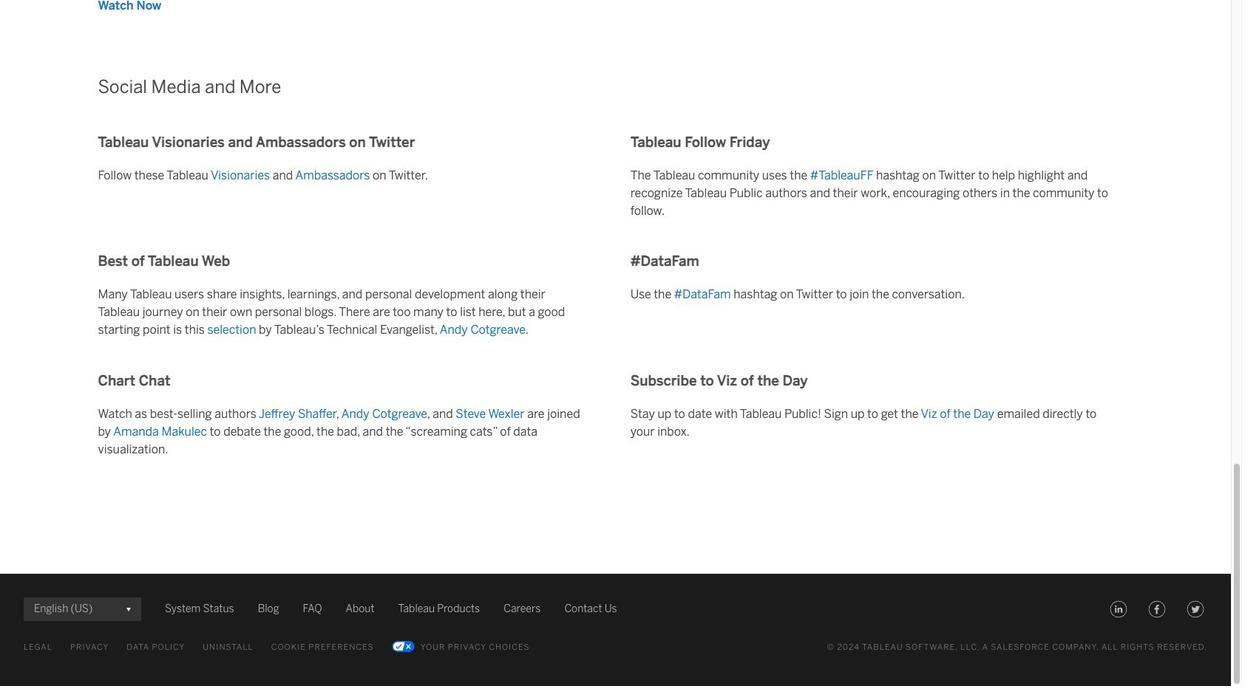 Task type: locate. For each thing, give the bounding box(es) containing it.
selected language element
[[34, 598, 131, 622]]



Task type: vqa. For each thing, say whether or not it's contained in the screenshot.
facebook.com image
no



